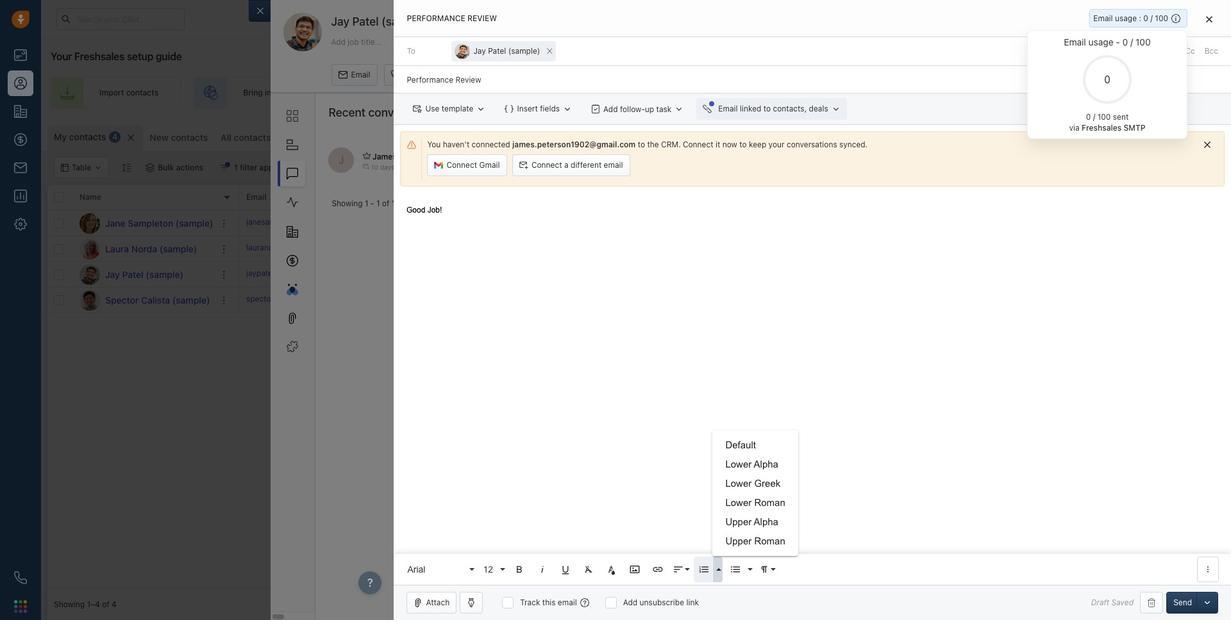 Task type: describe. For each thing, give the bounding box(es) containing it.
to up add follow-up task
[[599, 88, 607, 98]]

your right expedite on the right
[[1100, 163, 1116, 172]]

if
[[896, 163, 901, 172]]

to right product
[[1039, 163, 1047, 172]]

to up jay,
[[663, 152, 670, 161]]

let
[[848, 163, 860, 172]]

showing 1 - 1 of 1
[[332, 199, 395, 209]]

explore plans link
[[989, 11, 1053, 27]]

ordered list image
[[699, 564, 710, 576]]

12 more... button
[[281, 129, 342, 147]]

text color image
[[606, 564, 618, 576]]

laura norda (sample)
[[105, 243, 197, 254]]

default
[[726, 440, 756, 451]]

details
[[1131, 19, 1155, 28]]

press space to select this row. row containing jaypatelsample@gmail.com
[[240, 262, 1225, 288]]

22
[[508, 24, 520, 35]]

task
[[656, 104, 672, 114]]

to up 'can'
[[740, 140, 747, 150]]

patel inside jay patel (sample) ×
[[488, 46, 506, 56]]

send email
[[1150, 112, 1190, 122]]

email for -
[[1064, 37, 1086, 48]]

0 horizontal spatial gold
[[724, 152, 740, 161]]

up inside × dialog
[[645, 104, 654, 114]]

(sample) up to
[[382, 15, 428, 28]]

lower roman
[[726, 498, 785, 509]]

insert
[[517, 104, 538, 114]]

your right meet
[[811, 152, 827, 161]]

pipeline
[[965, 88, 995, 98]]

want to see how crm gold can help you meet your sales goals? button
[[642, 151, 876, 162]]

1 vertical spatial gold
[[809, 163, 826, 172]]

how
[[687, 152, 702, 161]]

fields
[[540, 104, 560, 114]]

performance review
[[407, 13, 497, 23]]

connect gmail button
[[427, 155, 507, 176]]

/ for -
[[1131, 37, 1133, 48]]

0 horizontal spatial in
[[265, 88, 272, 98]]

want to see how crm gold can help you meet your sales goals? hello jay, thanks for your interest in the crm gold plan. let me know if you would like a demo of the product to help expedite your evaluation. regards, james
[[642, 152, 1217, 172]]

log
[[419, 70, 430, 80]]

my contacts 4
[[54, 131, 118, 142]]

upper alpha
[[726, 517, 779, 528]]

like
[[942, 163, 954, 172]]

contacts inside button
[[1089, 131, 1121, 140]]

connect for connect a different email
[[532, 160, 562, 170]]

sent
[[1113, 112, 1129, 122]]

saved
[[1112, 599, 1134, 608]]

import contacts for import contacts button
[[1062, 131, 1121, 140]]

lower alpha
[[726, 459, 779, 470]]

(sample) inside jay patel (sample) ×
[[508, 46, 540, 56]]

name
[[80, 193, 101, 202]]

insert fields button
[[499, 98, 579, 120]]

create sales sequence link
[[682, 77, 838, 109]]

1 horizontal spatial up
[[914, 88, 923, 98]]

2 leads from the left
[[577, 88, 597, 98]]

roman for upper roman
[[754, 536, 785, 547]]

crm.
[[661, 140, 681, 150]]

add unsubscribe link
[[623, 598, 699, 608]]

application containing default
[[394, 193, 1231, 586]]

add
[[379, 269, 393, 278]]

0 vertical spatial jay
[[331, 15, 350, 28]]

jay,
[[663, 163, 677, 172]]

patel inside press space to select this row. 'row'
[[122, 269, 143, 280]]

press space to select this row. row containing spectorcalista@gmail.com
[[240, 288, 1225, 314]]

email linked to contacts, deals
[[719, 104, 828, 114]]

insert image (⌘p) image
[[629, 564, 641, 576]]

0 inside × dialog
[[1144, 13, 1149, 23]]

bring
[[243, 88, 263, 98]]

upper for upper roman
[[726, 536, 752, 547]]

0 horizontal spatial of
[[102, 601, 109, 610]]

2 horizontal spatial connect
[[683, 140, 714, 150]]

goals?
[[850, 152, 874, 161]]

evaluation.
[[1118, 163, 1157, 172]]

plan.
[[828, 163, 846, 172]]

via
[[1069, 123, 1080, 133]]

freshsales inside 0 / 100 sent via freshsales smtp
[[1082, 123, 1122, 133]]

me
[[862, 163, 873, 172]]

(sample) for jane sampleton (sample) link
[[176, 218, 213, 229]]

conversations inside × dialog
[[787, 140, 837, 150]]

2 team from the left
[[627, 88, 646, 98]]

import contacts link
[[51, 77, 182, 109]]

container_wx8msf4aqz5i3rn1 image inside 1 filter applied button
[[220, 164, 229, 173]]

phone
[[364, 193, 388, 202]]

email usage - 0 / 100
[[1064, 37, 1151, 48]]

call
[[403, 70, 417, 80]]

to inside button
[[764, 104, 771, 114]]

sales
[[727, 193, 748, 202]]

create
[[731, 88, 755, 98]]

create sales sequence
[[731, 88, 815, 98]]

0 up the deal on the top
[[1104, 74, 1111, 85]]

jane sampleton (sample) link
[[105, 217, 213, 230]]

want to see how crm gold can help you meet your sales goals? link
[[642, 151, 876, 162]]

j image for jane sampleton (sample)
[[80, 213, 100, 234]]

contacts right my
[[69, 131, 106, 142]]

1 inside 1 link
[[1147, 11, 1151, 19]]

outgoing image
[[363, 163, 369, 170]]

this
[[542, 598, 556, 608]]

1 vertical spatial crm
[[790, 163, 807, 172]]

2 vertical spatial email
[[558, 598, 577, 608]]

showing for showing 1 - 1 of 1
[[332, 199, 363, 209]]

next
[[439, 193, 456, 202]]

you haven't connected james.peterson1902@gmail.com to the crm. connect it now to keep your conversations synced.
[[427, 140, 868, 150]]

100 for email usage - 0 / 100
[[1136, 37, 1151, 48]]

container_wx8msf4aqz5i3rn1 image for customize
[[958, 131, 967, 140]]

your freshsales setup guide
[[51, 51, 182, 62]]

0 down the see all details button
[[1123, 37, 1128, 48]]

import for import contacts link
[[99, 88, 124, 98]]

import contacts button
[[1045, 125, 1128, 147]]

email inside 'button'
[[1171, 112, 1190, 122]]

table
[[1012, 131, 1030, 140]]

unordered list image
[[730, 564, 742, 576]]

jay patel (sample) link
[[105, 268, 183, 281]]

your right set
[[925, 88, 942, 98]]

invite your team link
[[360, 77, 492, 109]]

jaypatelsample@gmail.com link
[[246, 268, 345, 282]]

close image
[[1206, 15, 1213, 23]]

s image
[[80, 290, 100, 311]]

connect a different email
[[532, 160, 623, 170]]

(sample) for laura norda (sample) link
[[160, 243, 197, 254]]

guide
[[156, 51, 182, 62]]

spectorcalista@gmail.com link
[[246, 294, 342, 307]]

- for 1
[[371, 199, 374, 209]]

row group containing janesampleton@gmail.com
[[240, 211, 1225, 314]]

press space to select this row. row containing lauranordasample@gmail.com
[[240, 237, 1225, 262]]

/ inside 0 / 100 sent via freshsales smtp
[[1093, 112, 1096, 122]]

sales inside set up your sales pipeline link
[[944, 88, 963, 98]]

janesampleton@gmail.com link
[[246, 217, 343, 230]]

email for :
[[1094, 13, 1113, 23]]

plans
[[1026, 14, 1046, 23]]

james inside want to see how crm gold can help you meet your sales goals? hello jay, thanks for your interest in the crm gold plan. let me know if you would like a demo of the product to help expedite your evaluation. regards, james
[[1194, 163, 1217, 172]]

attach
[[426, 598, 450, 608]]

1 inside 1 filter applied button
[[234, 163, 238, 173]]

deals
[[809, 104, 828, 114]]

set up your sales pipeline
[[899, 88, 995, 98]]

it
[[716, 140, 720, 150]]

click
[[349, 269, 367, 278]]

Search your CRM... text field
[[56, 8, 185, 30]]

bulk
[[158, 163, 174, 173]]

12 more...
[[298, 133, 335, 142]]

0 vertical spatial jay patel (sample)
[[331, 15, 428, 28]]

setup
[[127, 51, 153, 62]]

press space to select this row. row containing spector calista (sample)
[[47, 288, 240, 314]]

× dialog
[[394, 0, 1231, 621]]

team inside "link"
[[450, 88, 469, 98]]

my
[[54, 131, 67, 142]]

to left "add"
[[369, 269, 377, 278]]

12 for 12
[[483, 565, 493, 575]]

row group containing jane sampleton (sample)
[[47, 211, 240, 314]]

1 vertical spatial help
[[1049, 163, 1064, 172]]

activity
[[458, 193, 486, 202]]

patel inside "dialog"
[[352, 15, 379, 28]]

your up follow-
[[609, 88, 625, 98]]

set up your sales pipeline link
[[851, 77, 1018, 109]]

spector
[[105, 295, 139, 306]]

1 vertical spatial 4
[[112, 601, 117, 610]]

work
[[342, 193, 362, 202]]

alpha for upper alpha
[[754, 517, 779, 528]]

link
[[686, 598, 699, 608]]

cc
[[1185, 46, 1195, 56]]

all
[[1121, 19, 1129, 28]]

lauranordasample@gmail.com
[[246, 243, 355, 253]]

new
[[150, 132, 169, 143]]

100 inside 0 / 100 sent via freshsales smtp
[[1098, 112, 1111, 122]]

1 horizontal spatial the
[[776, 163, 788, 172]]

showing for showing 1–4 of 4
[[54, 601, 85, 610]]

showing 1–4 of 4
[[54, 601, 117, 610]]



Task type: locate. For each thing, give the bounding box(es) containing it.
1 j image from the top
[[80, 213, 100, 234]]

a inside want to see how crm gold can help you meet your sales goals? hello jay, thanks for your interest in the crm gold plan. let me know if you would like a demo of the product to help expedite your evaluation. regards, james
[[956, 163, 961, 172]]

phone element
[[8, 566, 33, 591]]

sales inside create sales sequence link
[[757, 88, 777, 98]]

1–4
[[87, 601, 100, 610]]

import contacts down setup
[[99, 88, 158, 98]]

import contacts
[[99, 88, 158, 98], [1062, 131, 1121, 140]]

12 button
[[479, 557, 507, 583]]

2 horizontal spatial of
[[985, 163, 993, 172]]

clear formatting image
[[583, 564, 595, 576]]

upper inside 'link'
[[726, 517, 752, 528]]

janesampleton@gmail.com
[[246, 217, 343, 227]]

regards,
[[1159, 163, 1191, 172]]

1 horizontal spatial conversations
[[787, 140, 837, 150]]

/ up import contacts group
[[1093, 112, 1096, 122]]

freshworks switcher image
[[14, 601, 27, 614]]

lauranordasample@gmail.com link
[[246, 242, 355, 256]]

in right bring
[[265, 88, 272, 98]]

upper for upper alpha
[[726, 517, 752, 528]]

email up the add deal link at the right top of the page
[[1064, 37, 1086, 48]]

1 horizontal spatial usage
[[1115, 13, 1137, 23]]

0 horizontal spatial connect
[[447, 160, 477, 170]]

roman down greek
[[754, 498, 785, 509]]

you
[[427, 140, 441, 150]]

add inside add contact button
[[1173, 131, 1188, 140]]

container_wx8msf4aqz5i3rn1 image for bulk
[[146, 164, 155, 173]]

freshsales down sent
[[1082, 123, 1122, 133]]

set
[[899, 88, 912, 98]]

0 horizontal spatial -
[[371, 199, 374, 209]]

100 inside × dialog
[[1155, 13, 1169, 23]]

team up add follow-up task
[[627, 88, 646, 98]]

0 horizontal spatial the
[[647, 140, 659, 150]]

1 horizontal spatial send
[[1174, 598, 1192, 608]]

(sample) right calista
[[172, 295, 210, 306]]

0 inside 0 / 100 sent via freshsales smtp
[[1086, 112, 1091, 122]]

2 vertical spatial of
[[102, 601, 109, 610]]

patel up spector
[[122, 269, 143, 280]]

of right 1–4 on the left bottom of page
[[102, 601, 109, 610]]

12 right arial popup button
[[483, 565, 493, 575]]

1 vertical spatial j image
[[80, 265, 100, 285]]

0 vertical spatial in
[[265, 88, 272, 98]]

0 vertical spatial james
[[373, 152, 397, 162]]

underline (⌘u) image
[[560, 564, 572, 576]]

alpha down lower roman link
[[754, 517, 779, 528]]

/ inside × dialog
[[1151, 13, 1153, 23]]

contacts
[[126, 88, 158, 98], [1089, 131, 1121, 140], [69, 131, 106, 142], [171, 132, 208, 143], [234, 132, 271, 143]]

container_wx8msf4aqz5i3rn1 image inside customize table button
[[958, 131, 967, 140]]

0 vertical spatial 100
[[1155, 13, 1169, 23]]

send for send
[[1174, 598, 1192, 608]]

container_wx8msf4aqz5i3rn1 image left bulk
[[146, 164, 155, 173]]

0 horizontal spatial showing
[[54, 601, 85, 610]]

import contacts for import contacts link
[[99, 88, 158, 98]]

invite
[[409, 88, 429, 98]]

0 vertical spatial freshsales
[[74, 51, 125, 62]]

template
[[442, 104, 474, 114]]

james
[[373, 152, 397, 162], [1194, 163, 1217, 172]]

2 horizontal spatial 100
[[1155, 13, 1169, 23]]

leads right website
[[305, 88, 324, 98]]

your
[[432, 88, 448, 98], [609, 88, 625, 98], [925, 88, 942, 98], [769, 140, 785, 150], [811, 152, 827, 161], [719, 163, 735, 172], [1100, 163, 1116, 172]]

Write a subject line text field
[[394, 66, 1231, 93]]

upper
[[726, 517, 752, 528], [726, 536, 752, 547]]

- inside "dialog"
[[371, 199, 374, 209]]

0 horizontal spatial import contacts
[[99, 88, 158, 98]]

0 vertical spatial /
[[1151, 13, 1153, 23]]

jay up note
[[474, 46, 486, 56]]

send
[[1150, 112, 1169, 122], [1174, 598, 1192, 608]]

/ right ":"
[[1151, 13, 1153, 23]]

1 link
[[1133, 8, 1155, 30]]

usage for :
[[1115, 13, 1137, 23]]

1 vertical spatial lower
[[726, 478, 752, 489]]

greek
[[754, 478, 781, 489]]

1 vertical spatial you
[[903, 163, 916, 172]]

contacts down sent
[[1089, 131, 1121, 140]]

lower for lower greek
[[726, 478, 752, 489]]

100 for email usage : 0 / 100
[[1155, 13, 1169, 23]]

1 vertical spatial upper
[[726, 536, 752, 547]]

1 leads from the left
[[305, 88, 324, 98]]

thanks
[[679, 163, 705, 172]]

(sample) right sampleton
[[176, 218, 213, 229]]

work phone
[[342, 193, 388, 202]]

1 row group from the left
[[47, 211, 240, 314]]

contacts right all at top left
[[234, 132, 271, 143]]

upper roman
[[726, 536, 785, 547]]

application
[[394, 193, 1231, 586]]

now
[[723, 140, 737, 150]]

import contacts inside button
[[1062, 131, 1121, 140]]

jay patel (sample) up title... at the left top
[[331, 15, 428, 28]]

name row
[[47, 185, 240, 211]]

email
[[1094, 13, 1113, 23], [1064, 37, 1086, 48], [351, 70, 370, 80], [719, 104, 738, 114], [246, 193, 267, 202]]

arial button
[[403, 557, 476, 583]]

press space to select this row. row containing jay patel (sample)
[[47, 262, 240, 288]]

import inside import contacts button
[[1062, 131, 1087, 140]]

1 vertical spatial alpha
[[754, 517, 779, 528]]

1 horizontal spatial sales
[[829, 152, 848, 161]]

0 horizontal spatial conversations
[[368, 106, 442, 119]]

of right work
[[382, 199, 389, 209]]

/ for :
[[1151, 13, 1153, 23]]

1 vertical spatial conversations
[[787, 140, 837, 150]]

import inside import contacts link
[[99, 88, 124, 98]]

12
[[298, 133, 307, 142], [483, 565, 493, 575]]

alpha
[[754, 459, 779, 470], [754, 517, 779, 528]]

1 vertical spatial up
[[645, 104, 654, 114]]

0 vertical spatial conversations
[[368, 106, 442, 119]]

james up days
[[373, 152, 397, 162]]

connect down haven't
[[447, 160, 477, 170]]

add for add job title...
[[331, 37, 346, 46]]

email inside "button"
[[604, 160, 623, 170]]

0 right ":"
[[1144, 13, 1149, 23]]

jay patel (sample) down 'norda'
[[105, 269, 183, 280]]

route leads to your team link
[[505, 77, 669, 109]]

1 horizontal spatial team
[[627, 88, 646, 98]]

to
[[407, 46, 416, 56]]

contacts down setup
[[126, 88, 158, 98]]

email up add contact button
[[1171, 112, 1190, 122]]

jay inside jay patel (sample) ×
[[474, 46, 486, 56]]

2 vertical spatial jay
[[105, 269, 120, 280]]

container_wx8msf4aqz5i3rn1 image left the customize
[[958, 131, 967, 140]]

phone image
[[14, 572, 27, 585]]

your inside × dialog
[[769, 140, 785, 150]]

jay inside press space to select this row. 'row'
[[105, 269, 120, 280]]

james peterson <james.peterson1902@gmail.com>
[[373, 152, 565, 162]]

1 alpha from the top
[[754, 459, 779, 470]]

lower inside lower roman link
[[726, 498, 752, 509]]

1 vertical spatial in
[[767, 163, 774, 172]]

1 vertical spatial import
[[1062, 131, 1087, 140]]

2 horizontal spatial email
[[1171, 112, 1190, 122]]

1 vertical spatial email
[[604, 160, 623, 170]]

j image left jane
[[80, 213, 100, 234]]

add left unsubscribe
[[623, 598, 638, 608]]

jaypatelsample@gmail.com + click to add
[[246, 269, 393, 278]]

container_wx8msf4aqz5i3rn1 image
[[958, 131, 967, 140], [146, 164, 155, 173], [220, 164, 229, 173]]

0 vertical spatial patel
[[352, 15, 379, 28]]

send inside send button
[[1174, 598, 1192, 608]]

sales up the plan. in the right of the page
[[829, 152, 848, 161]]

jay up job
[[331, 15, 350, 28]]

jay
[[331, 15, 350, 28], [474, 46, 486, 56], [105, 269, 120, 280]]

add for add unsubscribe link
[[623, 598, 638, 608]]

lower inside lower greek link
[[726, 478, 752, 489]]

100 down details
[[1136, 37, 1151, 48]]

lower down default
[[726, 459, 752, 470]]

1 horizontal spatial jay patel (sample)
[[331, 15, 428, 28]]

add for add contact
[[1173, 131, 1188, 140]]

/ down see all details
[[1131, 37, 1133, 48]]

0 horizontal spatial import
[[99, 88, 124, 98]]

0 horizontal spatial send
[[1150, 112, 1169, 122]]

j image
[[80, 213, 100, 234], [80, 265, 100, 285]]

alpha for lower alpha
[[754, 459, 779, 470]]

email for to
[[719, 104, 738, 114]]

connect inside connect gmail button
[[447, 160, 477, 170]]

james right regards,
[[1194, 163, 1217, 172]]

lower for lower alpha
[[726, 459, 752, 470]]

explore
[[996, 14, 1024, 23]]

0 vertical spatial -
[[1116, 37, 1120, 48]]

showing left "phone"
[[332, 199, 363, 209]]

crm up for
[[704, 152, 721, 161]]

email left all
[[1094, 13, 1113, 23]]

import contacts group
[[1045, 125, 1150, 147]]

your up the use
[[432, 88, 448, 98]]

1 lower from the top
[[726, 459, 752, 470]]

3 lower from the top
[[726, 498, 752, 509]]

see
[[1105, 19, 1119, 28]]

0 vertical spatial usage
[[1115, 13, 1137, 23]]

0 horizontal spatial jay patel (sample)
[[105, 269, 183, 280]]

connect up score
[[532, 160, 562, 170]]

product
[[1009, 163, 1037, 172]]

1 horizontal spatial in
[[767, 163, 774, 172]]

add left job
[[331, 37, 346, 46]]

0 horizontal spatial james
[[373, 152, 397, 162]]

2 vertical spatial /
[[1093, 112, 1096, 122]]

1 horizontal spatial -
[[1116, 37, 1120, 48]]

100 left sent
[[1098, 112, 1111, 122]]

gold left the plan. in the right of the page
[[809, 163, 826, 172]]

0 vertical spatial of
[[985, 163, 993, 172]]

the left product
[[995, 163, 1006, 172]]

1 vertical spatial jay patel (sample)
[[105, 269, 183, 280]]

1 horizontal spatial james
[[1194, 163, 1217, 172]]

2 vertical spatial lower
[[726, 498, 752, 509]]

0 horizontal spatial /
[[1093, 112, 1096, 122]]

interest
[[738, 163, 765, 172]]

connect
[[683, 140, 714, 150], [447, 160, 477, 170], [532, 160, 562, 170]]

my contacts link
[[54, 131, 106, 144]]

add contact
[[1173, 131, 1219, 140]]

<james.peterson1902@gmail.com>
[[434, 152, 565, 162]]

roman for lower roman
[[754, 498, 785, 509]]

import contacts up expedite on the right
[[1062, 131, 1121, 140]]

0 horizontal spatial freshsales
[[74, 51, 125, 62]]

0 vertical spatial up
[[914, 88, 923, 98]]

send for send email
[[1150, 112, 1169, 122]]

(sample) for jay patel (sample) link
[[146, 269, 183, 280]]

0 horizontal spatial jay
[[105, 269, 120, 280]]

container_wx8msf4aqz5i3rn1 image left filter
[[220, 164, 229, 173]]

0 vertical spatial help
[[758, 152, 773, 161]]

container_wx8msf4aqz5i3rn1 image inside bulk actions button
[[146, 164, 155, 173]]

0 vertical spatial crm
[[704, 152, 721, 161]]

your right the keep
[[769, 140, 785, 150]]

would
[[918, 163, 940, 172]]

- right work
[[371, 199, 374, 209]]

0 vertical spatial you
[[776, 152, 789, 161]]

0 horizontal spatial team
[[450, 88, 469, 98]]

0 vertical spatial send
[[1150, 112, 1169, 122]]

(sample) for the spector calista (sample) link
[[172, 295, 210, 306]]

connect inside connect a different email "button"
[[532, 160, 562, 170]]

12 inside dropdown button
[[483, 565, 493, 575]]

upper down the upper alpha
[[726, 536, 752, 547]]

upper inside "link"
[[726, 536, 752, 547]]

0 horizontal spatial a
[[564, 160, 569, 170]]

- for 0
[[1116, 37, 1120, 48]]

account
[[920, 193, 951, 202]]

0 vertical spatial j image
[[80, 213, 100, 234]]

100 right 1 link
[[1155, 13, 1169, 23]]

1 roman from the top
[[754, 498, 785, 509]]

add down send email 'button'
[[1173, 131, 1188, 140]]

roman down upper alpha 'link'
[[754, 536, 785, 547]]

paragraph format image
[[759, 564, 770, 576]]

usage for -
[[1089, 37, 1114, 48]]

1 horizontal spatial a
[[956, 163, 961, 172]]

gold down now
[[724, 152, 740, 161]]

1 vertical spatial jay
[[474, 46, 486, 56]]

usage left ":"
[[1115, 13, 1137, 23]]

alpha inside 'link'
[[754, 517, 779, 528]]

alpha up greek
[[754, 459, 779, 470]]

filter
[[240, 163, 257, 173]]

lower inside lower alpha link
[[726, 459, 752, 470]]

jaypatelsample@gmail.com
[[246, 269, 345, 278]]

lower up the upper alpha
[[726, 498, 752, 509]]

upper alpha link
[[713, 513, 798, 532]]

your inside "link"
[[432, 88, 448, 98]]

import down the your freshsales setup guide at left top
[[99, 88, 124, 98]]

jay patel (sample)
[[331, 15, 428, 28], [105, 269, 183, 280]]

send up add contact button
[[1150, 112, 1169, 122]]

0 horizontal spatial help
[[758, 152, 773, 161]]

in inside want to see how crm gold can help you meet your sales goals? hello jay, thanks for your interest in the crm gold plan. let me know if you would like a demo of the product to help expedite your evaluation. regards, james
[[767, 163, 774, 172]]

conversations
[[368, 106, 442, 119], [787, 140, 837, 150]]

sequence
[[779, 88, 815, 98]]

bring in website leads link
[[194, 77, 348, 109]]

upper down lower roman link
[[726, 517, 752, 528]]

0 vertical spatial 4
[[112, 132, 118, 142]]

email down create
[[719, 104, 738, 114]]

add inside "dialog"
[[331, 37, 346, 46]]

(sample) down 22
[[508, 46, 540, 56]]

2 alpha from the top
[[754, 517, 779, 528]]

a inside "button"
[[564, 160, 569, 170]]

spector calista (sample)
[[105, 295, 210, 306]]

email inside button
[[719, 104, 738, 114]]

contacts up actions
[[171, 132, 208, 143]]

the up the want
[[647, 140, 659, 150]]

1 horizontal spatial of
[[382, 199, 389, 209]]

actions
[[176, 163, 203, 173]]

laura norda (sample) link
[[105, 243, 197, 256]]

up right set
[[914, 88, 923, 98]]

lower for lower roman
[[726, 498, 752, 509]]

1 upper from the top
[[726, 517, 752, 528]]

- down the see all details button
[[1116, 37, 1120, 48]]

help down the keep
[[758, 152, 773, 161]]

usage inside × dialog
[[1115, 13, 1137, 23]]

team up template
[[450, 88, 469, 98]]

to up the want
[[638, 140, 645, 150]]

sales inside want to see how crm gold can help you meet your sales goals? hello jay, thanks for your interest in the crm gold plan. let me know if you would like a demo of the product to help expedite your evaluation. regards, james
[[829, 152, 848, 161]]

add for add deal
[[1079, 88, 1094, 98]]

1 vertical spatial roman
[[754, 536, 785, 547]]

press space to select this row. row containing jane sampleton (sample)
[[47, 211, 240, 237]]

add follow-up task
[[604, 104, 672, 114]]

grid
[[47, 184, 1225, 590]]

2 horizontal spatial container_wx8msf4aqz5i3rn1 image
[[958, 131, 967, 140]]

explore plans
[[996, 14, 1046, 23]]

0 horizontal spatial usage
[[1089, 37, 1114, 48]]

dialog
[[249, 0, 1231, 621]]

more misc image
[[1202, 564, 1214, 576]]

performance
[[407, 13, 465, 23]]

grid containing jane sampleton (sample)
[[47, 184, 1225, 590]]

up
[[914, 88, 923, 98], [645, 104, 654, 114]]

insert link (⌘k) image
[[652, 564, 664, 576]]

email down add job title...
[[351, 70, 370, 80]]

1 team from the left
[[450, 88, 469, 98]]

0 vertical spatial lower
[[726, 459, 752, 470]]

1 horizontal spatial container_wx8msf4aqz5i3rn1 image
[[220, 164, 229, 173]]

(sample)
[[382, 15, 428, 28], [508, 46, 540, 56], [176, 218, 213, 229], [160, 243, 197, 254], [146, 269, 183, 280], [172, 295, 210, 306]]

send email button
[[1143, 106, 1197, 128]]

email right different
[[604, 160, 623, 170]]

l image
[[80, 239, 100, 259]]

review
[[468, 13, 497, 23]]

1 horizontal spatial freshsales
[[1082, 123, 1122, 133]]

2 vertical spatial patel
[[122, 269, 143, 280]]

email inside button
[[351, 70, 370, 80]]

2 j image from the top
[[80, 265, 100, 285]]

laura
[[105, 243, 129, 254]]

12 inside button
[[298, 133, 307, 142]]

× link
[[543, 41, 556, 61]]

conversations down invite
[[368, 106, 442, 119]]

website
[[274, 88, 302, 98]]

conversations up meet
[[787, 140, 837, 150]]

of inside want to see how crm gold can help you meet your sales goals? hello jay, thanks for your interest in the crm gold plan. let me know if you would like a demo of the product to help expedite your evaluation. regards, james
[[985, 163, 993, 172]]

email right this on the left of the page
[[558, 598, 577, 608]]

0 horizontal spatial 100
[[1098, 112, 1111, 122]]

0 horizontal spatial patel
[[122, 269, 143, 280]]

:
[[1139, 13, 1142, 23]]

2 lower from the top
[[726, 478, 752, 489]]

keep
[[749, 140, 767, 150]]

leads
[[305, 88, 324, 98], [577, 88, 597, 98]]

job
[[348, 37, 359, 46]]

the inside × dialog
[[647, 140, 659, 150]]

freshsales right your
[[74, 51, 125, 62]]

add for add follow-up task
[[604, 104, 618, 114]]

1 horizontal spatial you
[[903, 163, 916, 172]]

cell
[[528, 211, 625, 236], [625, 211, 721, 236], [721, 211, 817, 236], [817, 211, 913, 236], [913, 211, 1009, 236], [1009, 211, 1225, 236], [432, 237, 528, 262], [528, 237, 625, 262], [625, 237, 721, 262], [721, 237, 817, 262], [817, 237, 913, 262], [913, 237, 1009, 262], [1009, 237, 1225, 262], [432, 262, 528, 287], [528, 262, 625, 287], [625, 262, 721, 287], [721, 262, 817, 287], [817, 262, 913, 287], [913, 262, 1009, 287], [1009, 262, 1225, 287], [432, 288, 528, 313], [528, 288, 625, 313], [625, 288, 721, 313], [721, 288, 817, 313], [817, 288, 913, 313], [913, 288, 1009, 313], [1009, 288, 1225, 313]]

tags
[[631, 193, 649, 202]]

1 vertical spatial -
[[371, 199, 374, 209]]

all contacts
[[221, 132, 271, 143]]

12 for 12 more...
[[298, 133, 307, 142]]

1 horizontal spatial leads
[[577, 88, 597, 98]]

1 vertical spatial of
[[382, 199, 389, 209]]

use template button
[[407, 98, 492, 120]]

your
[[51, 51, 72, 62]]

new contacts
[[150, 132, 208, 143]]

days
[[380, 163, 395, 171]]

1 horizontal spatial email
[[604, 160, 623, 170]]

0 horizontal spatial sales
[[757, 88, 777, 98]]

2 horizontal spatial the
[[995, 163, 1006, 172]]

send right saved
[[1174, 598, 1192, 608]]

0 vertical spatial import
[[99, 88, 124, 98]]

italic (⌘i) image
[[537, 564, 549, 576]]

0 horizontal spatial leads
[[305, 88, 324, 98]]

a right like
[[956, 163, 961, 172]]

jane sampleton (sample)
[[105, 218, 213, 229]]

2 upper from the top
[[726, 536, 752, 547]]

showing left 1–4 on the left bottom of page
[[54, 601, 85, 610]]

2 row group from the left
[[240, 211, 1225, 314]]

1 vertical spatial /
[[1131, 37, 1133, 48]]

2 vertical spatial 100
[[1098, 112, 1111, 122]]

1 horizontal spatial import
[[1062, 131, 1087, 140]]

import for import contacts button
[[1062, 131, 1087, 140]]

roman inside "link"
[[754, 536, 785, 547]]

new contacts button
[[143, 125, 214, 151], [150, 132, 208, 143]]

0 horizontal spatial email
[[558, 598, 577, 608]]

press space to select this row. row containing janesampleton@gmail.com
[[240, 211, 1225, 237]]

send inside send email 'button'
[[1150, 112, 1169, 122]]

1 vertical spatial freshsales
[[1082, 123, 1122, 133]]

connect for connect gmail
[[447, 160, 477, 170]]

j image for jay patel (sample)
[[80, 265, 100, 285]]

0 horizontal spatial crm
[[704, 152, 721, 161]]

0 horizontal spatial container_wx8msf4aqz5i3rn1 image
[[146, 164, 155, 173]]

freshsales
[[74, 51, 125, 62], [1082, 123, 1122, 133]]

email inside grid
[[246, 193, 267, 202]]

0 vertical spatial alpha
[[754, 459, 779, 470]]

add down route leads to your team
[[604, 104, 618, 114]]

bulk actions
[[158, 163, 203, 173]]

you right if
[[903, 163, 916, 172]]

to right linked at the right top of the page
[[764, 104, 771, 114]]

crm down meet
[[790, 163, 807, 172]]

dialog containing jay patel (sample)
[[249, 0, 1231, 621]]

press space to select this row. row
[[47, 211, 240, 237], [240, 211, 1225, 237], [47, 237, 240, 262], [240, 237, 1225, 262], [47, 262, 240, 288], [240, 262, 1225, 288], [47, 288, 240, 314], [240, 288, 1225, 314]]

1 vertical spatial patel
[[488, 46, 506, 56]]

to
[[599, 88, 607, 98], [764, 104, 771, 114], [638, 140, 645, 150], [740, 140, 747, 150], [663, 152, 670, 161], [1039, 163, 1047, 172], [369, 269, 377, 278]]

1 vertical spatial 12
[[483, 565, 493, 575]]

2 roman from the top
[[754, 536, 785, 547]]

add left the deal on the top
[[1079, 88, 1094, 98]]

deal
[[1096, 88, 1112, 98]]

all
[[221, 132, 232, 143]]

2 horizontal spatial /
[[1151, 13, 1153, 23]]

j image up s image
[[80, 265, 100, 285]]

press space to select this row. row containing laura norda (sample)
[[47, 237, 240, 262]]

score
[[535, 193, 557, 202]]

your right for
[[719, 163, 735, 172]]

in down want to see how crm gold can help you meet your sales goals? button
[[767, 163, 774, 172]]

sampleton
[[128, 218, 173, 229]]

4 inside my contacts 4
[[112, 132, 118, 142]]

connect up how
[[683, 140, 714, 150]]

row group
[[47, 211, 240, 314], [240, 211, 1225, 314]]

0 horizontal spatial you
[[776, 152, 789, 161]]

draft saved
[[1091, 599, 1134, 608]]



Task type: vqa. For each thing, say whether or not it's contained in the screenshot.
the rightmost leads
yes



